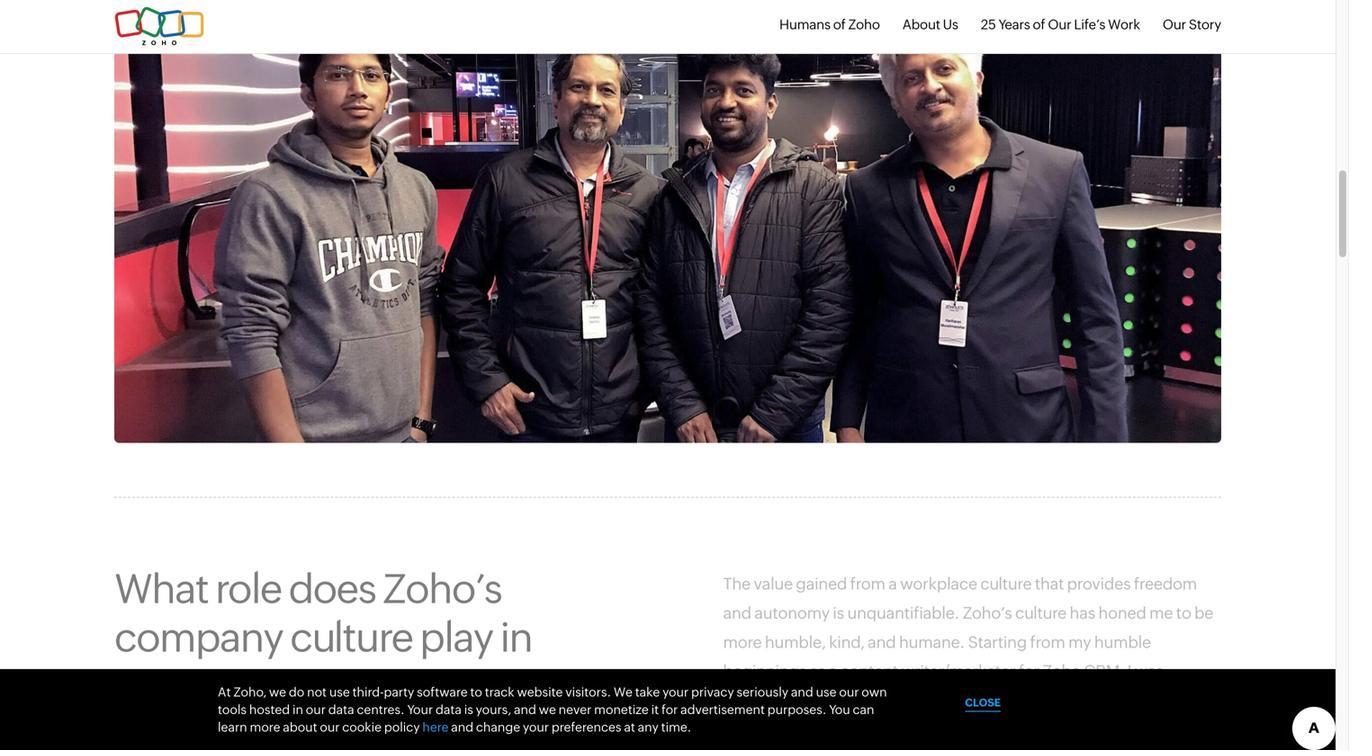 Task type: describe. For each thing, give the bounding box(es) containing it.
us
[[943, 17, 958, 32]]

1 vertical spatial we
[[539, 703, 556, 717]]

25
[[981, 17, 996, 32]]

yours,
[[476, 703, 511, 717]]

here and change your preferences at any time.
[[423, 721, 692, 735]]

your
[[407, 703, 433, 717]]

about us link
[[903, 17, 958, 32]]

25 years of our life's work
[[981, 17, 1140, 32]]

zoho,
[[233, 685, 267, 700]]

zoho's inside what role does zoho's company culture play in your identity and the work that you do?
[[383, 564, 502, 610]]

you
[[191, 710, 256, 751]]

software
[[417, 685, 468, 700]]

1 of from the left
[[833, 17, 846, 32]]

centres.
[[357, 703, 405, 717]]

time.
[[661, 721, 692, 735]]

assist,
[[833, 718, 880, 736]]

learn
[[218, 721, 247, 735]]

1 vertical spatial i
[[1005, 718, 1009, 736]]

2 vertical spatial our
[[320, 721, 340, 735]]

work
[[480, 661, 568, 707]]

2 of from the left
[[1033, 17, 1046, 32]]

take
[[635, 685, 660, 700]]

humans of zoho link
[[780, 17, 880, 32]]

advertisement
[[681, 703, 765, 717]]

2 data from the left
[[436, 703, 462, 717]]

1 horizontal spatial from
[[1030, 631, 1065, 649]]

organization image
[[114, 0, 1222, 497]]

1 vertical spatial marketing
[[723, 747, 799, 751]]

to inside at zoho, we do not use third-party software to track website visitors. we take your privacy seriously and use our own tools hosted in our data centres. your data is yours, and we never monetize it for advertisement purposes. you can learn more about our cookie policy
[[470, 685, 482, 700]]

is inside the value gained from a workplace culture that provides freedom and autonomy is unquantifiable. zoho's culture has honed me to be more humble, kind, and humane. starting from my humble beginnings as a content writer/marketer for zoho crm, i was empowered to manage marketing for individual products such as zoho meeting, assist, and mail. finally, i scaled up to manage marketing for product suites such as zoho workplace and
[[833, 601, 844, 620]]

about
[[283, 721, 317, 735]]

0 horizontal spatial as
[[810, 660, 826, 678]]

unquantifiable.
[[848, 601, 960, 620]]

to up meeting,
[[816, 689, 831, 707]]

what
[[114, 564, 208, 610]]

close
[[965, 697, 1001, 709]]

hosted
[[249, 703, 290, 717]]

for up individual
[[1019, 660, 1040, 678]]

was
[[1135, 660, 1164, 678]]

crm,
[[1084, 660, 1124, 678]]

2 our from the left
[[1163, 17, 1186, 32]]

writer/marketer
[[901, 660, 1016, 678]]

1 vertical spatial such
[[934, 747, 970, 751]]

visitors.
[[566, 685, 611, 700]]

not
[[307, 685, 327, 700]]

third-
[[352, 685, 384, 700]]

be
[[1195, 601, 1214, 620]]

purposes.
[[768, 703, 827, 717]]

my
[[1069, 631, 1091, 649]]

1 horizontal spatial your
[[523, 721, 549, 735]]

that inside the value gained from a workplace culture that provides freedom and autonomy is unquantifiable. zoho's culture has honed me to be more humble, kind, and humane. starting from my humble beginnings as a content writer/marketer for zoho crm, i was empowered to manage marketing for individual products such as zoho meeting, assist, and mail. finally, i scaled up to manage marketing for product suites such as zoho workplace and
[[1035, 572, 1064, 591]]

never
[[559, 703, 592, 717]]

what role does zoho's company culture play in your identity and the work that you do?
[[114, 564, 568, 751]]

does
[[289, 564, 376, 610]]

1 vertical spatial our
[[306, 703, 326, 717]]

honed
[[1099, 601, 1147, 620]]

suites
[[888, 747, 931, 751]]

monetize
[[594, 703, 649, 717]]

the
[[723, 572, 751, 591]]

life's
[[1074, 17, 1106, 32]]

to right up
[[1086, 718, 1101, 736]]

for down meeting,
[[802, 747, 822, 751]]

starting
[[968, 631, 1027, 649]]

any
[[638, 721, 659, 735]]

provides
[[1067, 572, 1131, 591]]

our story
[[1163, 17, 1222, 32]]

1 vertical spatial a
[[829, 660, 837, 678]]

25 years of our life's work link
[[981, 17, 1140, 32]]

about us
[[903, 17, 958, 32]]

kind,
[[829, 631, 865, 649]]

zoho down advertisement
[[723, 718, 762, 736]]

preferences
[[552, 721, 622, 735]]

zoho down my
[[1043, 660, 1081, 678]]

for inside at zoho, we do not use third-party software to track website visitors. we take your privacy seriously and use our own tools hosted in our data centres. your data is yours, and we never monetize it for advertisement purposes. you can learn more about our cookie policy
[[662, 703, 678, 717]]

culture inside what role does zoho's company culture play in your identity and the work that you do?
[[290, 612, 413, 659]]

workplace
[[900, 572, 977, 591]]

scaled
[[1012, 718, 1060, 736]]

role
[[215, 564, 282, 610]]

humans of zoho
[[780, 17, 880, 32]]

0 vertical spatial marketing
[[898, 689, 973, 707]]

workplace
[[1033, 747, 1112, 751]]

culture left has at the right bottom of page
[[1015, 601, 1067, 620]]

humans
[[780, 17, 831, 32]]

cookie
[[342, 721, 382, 735]]

our story link
[[1163, 17, 1222, 32]]

more inside at zoho, we do not use third-party software to track website visitors. we take your privacy seriously and use our own tools hosted in our data centres. your data is yours, and we never monetize it for advertisement purposes. you can learn more about our cookie policy
[[250, 721, 280, 735]]

zoho left about at the right top of page
[[848, 17, 880, 32]]

and down website
[[514, 703, 536, 717]]

the value gained from a workplace culture that provides freedom and autonomy is unquantifiable. zoho's culture has honed me to be more humble, kind, and humane. starting from my humble beginnings as a content writer/marketer for zoho crm, i was empowered to manage marketing for individual products such as zoho meeting, assist, and mail. finally, i scaled up to manage marketing for product suites such as zoho workplace and
[[723, 572, 1214, 751]]



Task type: locate. For each thing, give the bounding box(es) containing it.
seriously
[[737, 685, 789, 700]]

1 horizontal spatial we
[[539, 703, 556, 717]]

and
[[723, 601, 752, 620], [868, 631, 896, 649], [340, 661, 408, 707], [791, 685, 814, 700], [514, 703, 536, 717], [883, 718, 911, 736], [451, 721, 474, 735]]

at
[[218, 685, 231, 700]]

for right the it
[[662, 703, 678, 717]]

0 vertical spatial our
[[839, 685, 859, 700]]

2 horizontal spatial as
[[1183, 689, 1199, 707]]

1 horizontal spatial a
[[889, 572, 897, 591]]

change
[[476, 721, 520, 735]]

1 data from the left
[[328, 703, 354, 717]]

website
[[517, 685, 563, 700]]

empowered
[[723, 689, 813, 707]]

data up cookie
[[328, 703, 354, 717]]

we left do
[[269, 685, 286, 700]]

1 horizontal spatial zoho's
[[963, 601, 1012, 620]]

2 vertical spatial as
[[973, 747, 989, 751]]

1 vertical spatial in
[[293, 703, 303, 717]]

0 horizontal spatial that
[[114, 710, 184, 751]]

0 horizontal spatial is
[[464, 703, 473, 717]]

we down website
[[539, 703, 556, 717]]

that left you
[[114, 710, 184, 751]]

at
[[624, 721, 635, 735]]

1 vertical spatial more
[[250, 721, 280, 735]]

product
[[825, 747, 885, 751]]

zoho's
[[383, 564, 502, 610], [963, 601, 1012, 620]]

to
[[1176, 601, 1192, 620], [470, 685, 482, 700], [816, 689, 831, 707], [1086, 718, 1101, 736]]

1 vertical spatial as
[[1183, 689, 1199, 707]]

use right not on the left bottom
[[329, 685, 350, 700]]

0 horizontal spatial i
[[1005, 718, 1009, 736]]

play
[[420, 612, 493, 659]]

1 horizontal spatial that
[[1035, 572, 1064, 591]]

such down was
[[1144, 689, 1180, 707]]

1 horizontal spatial i
[[1127, 660, 1132, 678]]

0 vertical spatial manage
[[834, 689, 894, 707]]

1 horizontal spatial in
[[500, 612, 532, 659]]

2 horizontal spatial your
[[663, 685, 689, 700]]

0 horizontal spatial a
[[829, 660, 837, 678]]

own
[[862, 685, 887, 700]]

the
[[415, 661, 473, 707]]

0 horizontal spatial from
[[850, 572, 886, 591]]

1 vertical spatial from
[[1030, 631, 1065, 649]]

meeting,
[[765, 718, 830, 736]]

as
[[810, 660, 826, 678], [1183, 689, 1199, 707], [973, 747, 989, 751]]

our down not on the left bottom
[[306, 703, 326, 717]]

humble
[[1094, 631, 1151, 649]]

here
[[423, 721, 449, 735]]

in down do
[[293, 703, 303, 717]]

a down "kind,"
[[829, 660, 837, 678]]

is up "kind,"
[[833, 601, 844, 620]]

is inside at zoho, we do not use third-party software to track website visitors. we take your privacy seriously and use our own tools hosted in our data centres. your data is yours, and we never monetize it for advertisement purposes. you can learn more about our cookie policy
[[464, 703, 473, 717]]

in inside what role does zoho's company culture play in your identity and the work that you do?
[[500, 612, 532, 659]]

manage
[[834, 689, 894, 707], [1104, 718, 1165, 736]]

we
[[614, 685, 633, 700]]

track
[[485, 685, 515, 700]]

i
[[1127, 660, 1132, 678], [1005, 718, 1009, 736]]

your inside at zoho, we do not use third-party software to track website visitors. we take your privacy seriously and use our own tools hosted in our data centres. your data is yours, and we never monetize it for advertisement purposes. you can learn more about our cookie policy
[[663, 685, 689, 700]]

0 horizontal spatial your
[[114, 661, 193, 707]]

1 horizontal spatial manage
[[1104, 718, 1165, 736]]

gained
[[796, 572, 847, 591]]

and up purposes.
[[791, 685, 814, 700]]

and up cookie
[[340, 661, 408, 707]]

freedom
[[1134, 572, 1197, 591]]

i left scaled at the right bottom of the page
[[1005, 718, 1009, 736]]

work
[[1108, 17, 1140, 32]]

such
[[1144, 689, 1180, 707], [934, 747, 970, 751]]

humble,
[[765, 631, 826, 649]]

zoho's inside the value gained from a workplace culture that provides freedom and autonomy is unquantifiable. zoho's culture has honed me to be more humble, kind, and humane. starting from my humble beginnings as a content writer/marketer for zoho crm, i was empowered to manage marketing for individual products such as zoho meeting, assist, and mail. finally, i scaled up to manage marketing for product suites such as zoho workplace and
[[963, 601, 1012, 620]]

1 vertical spatial that
[[114, 710, 184, 751]]

that inside what role does zoho's company culture play in your identity and the work that you do?
[[114, 710, 184, 751]]

it
[[651, 703, 659, 717]]

privacy
[[691, 685, 734, 700]]

1 horizontal spatial marketing
[[898, 689, 973, 707]]

finally,
[[952, 718, 1002, 736]]

0 horizontal spatial more
[[250, 721, 280, 735]]

as down finally,
[[973, 747, 989, 751]]

1 horizontal spatial such
[[1144, 689, 1180, 707]]

1 horizontal spatial data
[[436, 703, 462, 717]]

that left provides
[[1035, 572, 1064, 591]]

beginnings
[[723, 660, 807, 678]]

individual
[[1000, 689, 1071, 707]]

content
[[840, 660, 898, 678]]

as right products
[[1183, 689, 1199, 707]]

your inside what role does zoho's company culture play in your identity and the work that you do?
[[114, 661, 193, 707]]

0 horizontal spatial of
[[833, 17, 846, 32]]

zoho's up starting
[[963, 601, 1012, 620]]

0 horizontal spatial we
[[269, 685, 286, 700]]

our right about
[[320, 721, 340, 735]]

0 horizontal spatial data
[[328, 703, 354, 717]]

marketing up mail.
[[898, 689, 973, 707]]

culture
[[981, 572, 1032, 591], [1015, 601, 1067, 620], [290, 612, 413, 659]]

culture down does
[[290, 612, 413, 659]]

more up beginnings
[[723, 631, 762, 649]]

is
[[833, 601, 844, 620], [464, 703, 473, 717]]

of
[[833, 17, 846, 32], [1033, 17, 1046, 32]]

do
[[289, 685, 304, 700]]

policy
[[384, 721, 420, 735]]

more down hosted
[[250, 721, 280, 735]]

and inside what role does zoho's company culture play in your identity and the work that you do?
[[340, 661, 408, 707]]

to left the be on the bottom right of page
[[1176, 601, 1192, 620]]

story
[[1189, 17, 1222, 32]]

1 our from the left
[[1048, 17, 1072, 32]]

of right humans
[[833, 17, 846, 32]]

use up you
[[816, 685, 837, 700]]

in up work
[[500, 612, 532, 659]]

0 vertical spatial in
[[500, 612, 532, 659]]

in inside at zoho, we do not use third-party software to track website visitors. we take your privacy seriously and use our own tools hosted in our data centres. your data is yours, and we never monetize it for advertisement purposes. you can learn more about our cookie policy
[[293, 703, 303, 717]]

a up unquantifiable.
[[889, 572, 897, 591]]

more
[[723, 631, 762, 649], [250, 721, 280, 735]]

can
[[853, 703, 874, 717]]

data down software
[[436, 703, 462, 717]]

our
[[839, 685, 859, 700], [306, 703, 326, 717], [320, 721, 340, 735]]

here link
[[423, 721, 449, 735]]

0 vertical spatial more
[[723, 631, 762, 649]]

0 vertical spatial a
[[889, 572, 897, 591]]

more inside the value gained from a workplace culture that provides freedom and autonomy is unquantifiable. zoho's culture has honed me to be more humble, kind, and humane. starting from my humble beginnings as a content writer/marketer for zoho crm, i was empowered to manage marketing for individual products such as zoho meeting, assist, and mail. finally, i scaled up to manage marketing for product suites such as zoho workplace and
[[723, 631, 762, 649]]

1 vertical spatial manage
[[1104, 718, 1165, 736]]

me
[[1150, 601, 1173, 620]]

and down the
[[723, 601, 752, 620]]

0 horizontal spatial manage
[[834, 689, 894, 707]]

marketing down meeting,
[[723, 747, 799, 751]]

is left yours,
[[464, 703, 473, 717]]

1 vertical spatial is
[[464, 703, 473, 717]]

0 horizontal spatial marketing
[[723, 747, 799, 751]]

from
[[850, 572, 886, 591], [1030, 631, 1065, 649]]

and right here link
[[451, 721, 474, 735]]

as down humble,
[[810, 660, 826, 678]]

0 vertical spatial i
[[1127, 660, 1132, 678]]

our left life's
[[1048, 17, 1072, 32]]

1 horizontal spatial of
[[1033, 17, 1046, 32]]

0 horizontal spatial in
[[293, 703, 303, 717]]

zoho down scaled at the right bottom of the page
[[992, 747, 1030, 751]]

1 horizontal spatial our
[[1163, 17, 1186, 32]]

autonomy
[[755, 601, 830, 620]]

your down website
[[523, 721, 549, 735]]

tools
[[218, 703, 247, 717]]

0 vertical spatial such
[[1144, 689, 1180, 707]]

i left was
[[1127, 660, 1132, 678]]

0 vertical spatial as
[[810, 660, 826, 678]]

our up you
[[839, 685, 859, 700]]

0 horizontal spatial such
[[934, 747, 970, 751]]

1 use from the left
[[329, 685, 350, 700]]

we
[[269, 685, 286, 700], [539, 703, 556, 717]]

and up content
[[868, 631, 896, 649]]

a
[[889, 572, 897, 591], [829, 660, 837, 678]]

0 vertical spatial is
[[833, 601, 844, 620]]

of right the years in the top right of the page
[[1033, 17, 1046, 32]]

party
[[384, 685, 414, 700]]

you
[[829, 703, 850, 717]]

your right take
[[663, 685, 689, 700]]

such down mail.
[[934, 747, 970, 751]]

1 horizontal spatial as
[[973, 747, 989, 751]]

1 horizontal spatial is
[[833, 601, 844, 620]]

0 vertical spatial from
[[850, 572, 886, 591]]

in
[[500, 612, 532, 659], [293, 703, 303, 717]]

2 use from the left
[[816, 685, 837, 700]]

manage down content
[[834, 689, 894, 707]]

products
[[1075, 689, 1141, 707]]

0 horizontal spatial zoho's
[[383, 564, 502, 610]]

mail.
[[914, 718, 949, 736]]

humane.
[[899, 631, 965, 649]]

our left story
[[1163, 17, 1186, 32]]

identity
[[200, 661, 333, 707]]

has
[[1070, 601, 1096, 620]]

and up suites
[[883, 718, 911, 736]]

to left track
[[470, 685, 482, 700]]

zoho's up play
[[383, 564, 502, 610]]

1 horizontal spatial use
[[816, 685, 837, 700]]

0 vertical spatial we
[[269, 685, 286, 700]]

1 horizontal spatial more
[[723, 631, 762, 649]]

about
[[903, 17, 941, 32]]

value
[[754, 572, 793, 591]]

up
[[1063, 718, 1083, 736]]

data
[[328, 703, 354, 717], [436, 703, 462, 717]]

years
[[999, 17, 1030, 32]]

0 horizontal spatial our
[[1048, 17, 1072, 32]]

manage down products
[[1104, 718, 1165, 736]]

company
[[114, 612, 283, 659]]

for up finally,
[[976, 689, 997, 707]]

your down company
[[114, 661, 193, 707]]

your
[[114, 661, 193, 707], [663, 685, 689, 700], [523, 721, 549, 735]]

zoho
[[848, 17, 880, 32], [1043, 660, 1081, 678], [723, 718, 762, 736], [992, 747, 1030, 751]]

do?
[[263, 710, 331, 751]]

at zoho, we do not use third-party software to track website visitors. we take your privacy seriously and use our own tools hosted in our data centres. your data is yours, and we never monetize it for advertisement purposes. you can learn more about our cookie policy
[[218, 685, 887, 735]]

0 horizontal spatial use
[[329, 685, 350, 700]]

from left my
[[1030, 631, 1065, 649]]

our
[[1048, 17, 1072, 32], [1163, 17, 1186, 32]]

from up unquantifiable.
[[850, 572, 886, 591]]

0 vertical spatial that
[[1035, 572, 1064, 591]]

culture up starting
[[981, 572, 1032, 591]]



Task type: vqa. For each thing, say whether or not it's contained in the screenshot.
the bottom manage
yes



